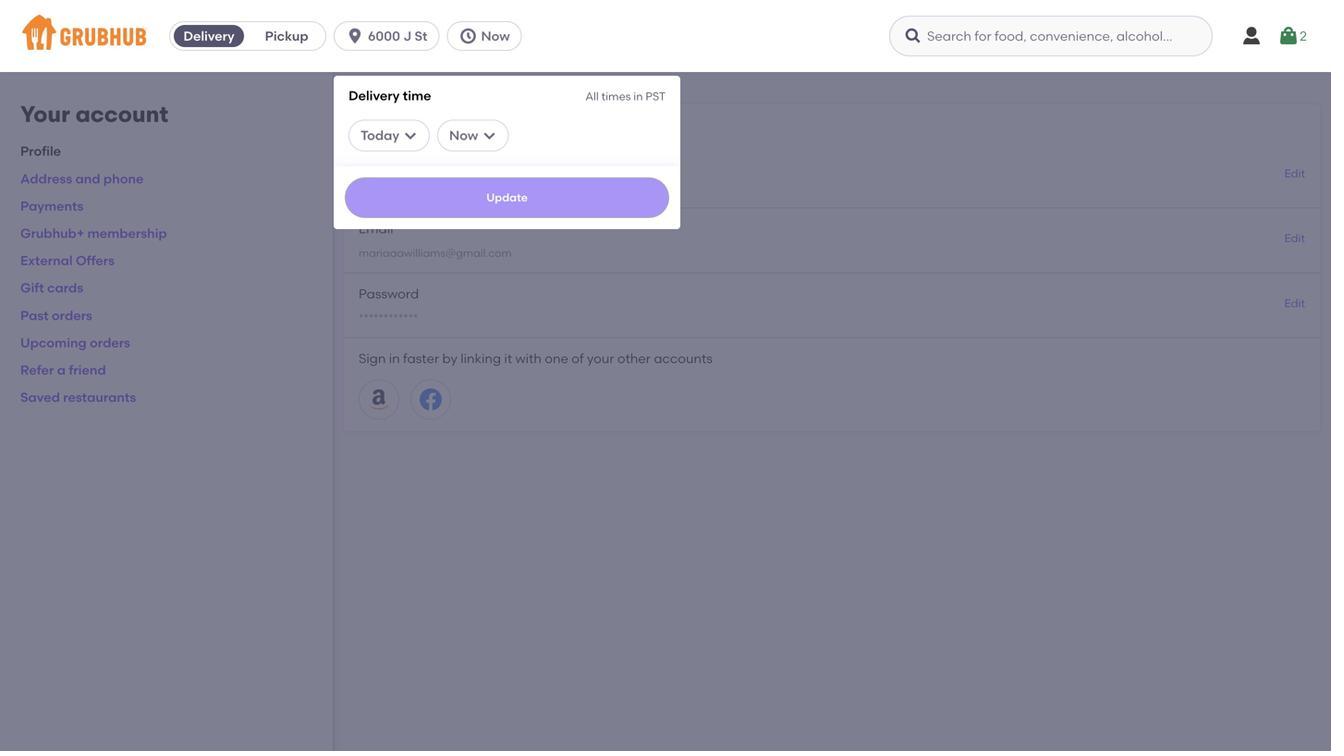Task type: describe. For each thing, give the bounding box(es) containing it.
sign in faster by linking it with one of your other accounts
[[359, 351, 713, 367]]

it
[[504, 351, 513, 367]]

in inside 'navigation'
[[634, 90, 643, 103]]

saved restaurants
[[20, 390, 136, 406]]

0 horizontal spatial account
[[76, 101, 168, 128]]

0 horizontal spatial your
[[20, 101, 70, 128]]

************
[[359, 312, 418, 325]]

now inside button
[[481, 28, 510, 44]]

time
[[403, 88, 432, 104]]

all times in pst
[[586, 90, 666, 103]]

svg image inside the 6000 j st 'button'
[[346, 27, 365, 45]]

now button
[[447, 21, 530, 51]]

faster
[[403, 351, 439, 367]]

maria
[[359, 182, 389, 195]]

delivery for delivery
[[184, 28, 235, 44]]

external offers link
[[20, 253, 115, 269]]

maria williams
[[359, 182, 435, 195]]

upcoming
[[20, 335, 87, 351]]

orders for past orders
[[52, 308, 92, 324]]

svg image right today
[[403, 128, 418, 143]]

edit button for password
[[1285, 296, 1306, 312]]

payments
[[20, 198, 84, 214]]

login with facebook image
[[420, 389, 442, 411]]

st
[[415, 28, 428, 44]]

in inside "your account" form
[[389, 351, 400, 367]]

your inside form
[[359, 117, 392, 135]]

refer a friend link
[[20, 363, 106, 378]]

grubhub+ membership link
[[20, 226, 167, 241]]

saved restaurants link
[[20, 390, 136, 406]]

your account inside form
[[359, 117, 457, 135]]

6000
[[368, 28, 400, 44]]

today
[[361, 128, 400, 143]]

login with amazon image
[[368, 389, 390, 411]]

j
[[404, 28, 412, 44]]

with
[[516, 351, 542, 367]]

mariaaawilliams@gmail.com
[[359, 247, 512, 260]]

edit for email
[[1285, 232, 1306, 245]]

past orders
[[20, 308, 92, 324]]

by
[[443, 351, 458, 367]]

svg image inside now button
[[459, 27, 478, 45]]

edit for name
[[1285, 167, 1306, 180]]

membership
[[87, 226, 167, 241]]

2
[[1301, 28, 1308, 44]]

upcoming orders link
[[20, 335, 130, 351]]

0 horizontal spatial svg image
[[905, 27, 923, 45]]

gift cards
[[20, 280, 83, 296]]

pickup
[[265, 28, 309, 44]]

delivery button
[[170, 21, 248, 51]]

past
[[20, 308, 49, 324]]

external offers
[[20, 253, 115, 269]]

cards
[[47, 280, 83, 296]]

accounts
[[654, 351, 713, 367]]

friend
[[69, 363, 106, 378]]

profile
[[20, 144, 61, 159]]

linking
[[461, 351, 501, 367]]

update button
[[345, 177, 670, 218]]

edit button for email
[[1285, 231, 1306, 247]]

delivery for delivery time
[[349, 88, 400, 104]]

a
[[57, 363, 66, 378]]

address and phone
[[20, 171, 144, 187]]



Task type: vqa. For each thing, say whether or not it's contained in the screenshot.
Profile LINK
yes



Task type: locate. For each thing, give the bounding box(es) containing it.
update
[[487, 191, 528, 204]]

0 vertical spatial delivery
[[184, 28, 235, 44]]

your account up and
[[20, 101, 168, 128]]

password
[[359, 286, 419, 302]]

0 vertical spatial edit
[[1285, 167, 1306, 180]]

pst
[[646, 90, 666, 103]]

1 vertical spatial now
[[450, 128, 479, 143]]

1 vertical spatial delivery
[[349, 88, 400, 104]]

in right sign
[[389, 351, 400, 367]]

orders
[[52, 308, 92, 324], [90, 335, 130, 351]]

address and phone link
[[20, 171, 144, 187]]

gift
[[20, 280, 44, 296]]

0 horizontal spatial your account
[[20, 101, 168, 128]]

edit
[[1285, 167, 1306, 180], [1285, 232, 1306, 245], [1285, 297, 1306, 310]]

0 vertical spatial in
[[634, 90, 643, 103]]

your
[[20, 101, 70, 128], [359, 117, 392, 135]]

past orders link
[[20, 308, 92, 324]]

in left pst
[[634, 90, 643, 103]]

refer
[[20, 363, 54, 378]]

0 vertical spatial now
[[481, 28, 510, 44]]

edit button for name
[[1285, 166, 1306, 182]]

1 edit button from the top
[[1285, 166, 1306, 182]]

orders for upcoming orders
[[90, 335, 130, 351]]

sign
[[359, 351, 386, 367]]

svg image
[[346, 27, 365, 45], [459, 27, 478, 45], [403, 128, 418, 143], [482, 128, 497, 143]]

address
[[20, 171, 72, 187]]

svg image inside the 2 button
[[1278, 25, 1301, 47]]

3 edit button from the top
[[1285, 296, 1306, 312]]

svg image left 6000
[[346, 27, 365, 45]]

1 horizontal spatial in
[[634, 90, 643, 103]]

1 horizontal spatial account
[[395, 117, 457, 135]]

your
[[587, 351, 615, 367]]

your account down the time on the left top
[[359, 117, 457, 135]]

2 vertical spatial edit
[[1285, 297, 1306, 310]]

now right 'st'
[[481, 28, 510, 44]]

refer a friend
[[20, 363, 106, 378]]

2 button
[[1278, 19, 1308, 53]]

2 edit button from the top
[[1285, 231, 1306, 247]]

3 edit from the top
[[1285, 297, 1306, 310]]

in
[[634, 90, 643, 103], [389, 351, 400, 367]]

edit for password
[[1285, 297, 1306, 310]]

now
[[481, 28, 510, 44], [450, 128, 479, 143]]

1 horizontal spatial delivery
[[349, 88, 400, 104]]

williams
[[392, 182, 435, 195]]

main navigation navigation
[[0, 0, 1332, 752]]

pickup button
[[248, 21, 326, 51]]

offers
[[76, 253, 115, 269]]

payments link
[[20, 198, 84, 214]]

delivery up today
[[349, 88, 400, 104]]

1 horizontal spatial your
[[359, 117, 392, 135]]

phone
[[104, 171, 144, 187]]

of
[[572, 351, 584, 367]]

external
[[20, 253, 73, 269]]

grubhub+ membership
[[20, 226, 167, 241]]

your account
[[20, 101, 168, 128], [359, 117, 457, 135]]

svg image right 'st'
[[459, 27, 478, 45]]

account
[[76, 101, 168, 128], [395, 117, 457, 135]]

saved
[[20, 390, 60, 406]]

orders up upcoming orders
[[52, 308, 92, 324]]

your account form
[[344, 105, 1321, 431]]

delivery time
[[349, 88, 432, 104]]

gift cards link
[[20, 280, 83, 296]]

grubhub+
[[20, 226, 84, 241]]

other
[[618, 351, 651, 367]]

upcoming orders
[[20, 335, 130, 351]]

6000 j st
[[368, 28, 428, 44]]

1 horizontal spatial your account
[[359, 117, 457, 135]]

1 horizontal spatial svg image
[[1278, 25, 1301, 47]]

name
[[359, 156, 398, 172]]

edit button
[[1285, 166, 1306, 182], [1285, 231, 1306, 247], [1285, 296, 1306, 312]]

account up phone
[[76, 101, 168, 128]]

delivery inside button
[[184, 28, 235, 44]]

1 horizontal spatial now
[[481, 28, 510, 44]]

your down delivery time
[[359, 117, 392, 135]]

0 vertical spatial orders
[[52, 308, 92, 324]]

6000 j st button
[[334, 21, 447, 51]]

1 vertical spatial orders
[[90, 335, 130, 351]]

delivery left pickup
[[184, 28, 235, 44]]

orders up friend at the left of the page
[[90, 335, 130, 351]]

all
[[586, 90, 599, 103]]

1 vertical spatial edit
[[1285, 232, 1306, 245]]

2 edit from the top
[[1285, 232, 1306, 245]]

email
[[359, 221, 394, 237]]

0 vertical spatial edit button
[[1285, 166, 1306, 182]]

profile link
[[20, 144, 61, 159]]

svg image
[[1278, 25, 1301, 47], [905, 27, 923, 45]]

0 horizontal spatial delivery
[[184, 28, 235, 44]]

account inside form
[[395, 117, 457, 135]]

1 vertical spatial edit button
[[1285, 231, 1306, 247]]

2 vertical spatial edit button
[[1285, 296, 1306, 312]]

0 horizontal spatial in
[[389, 351, 400, 367]]

and
[[75, 171, 100, 187]]

1 vertical spatial in
[[389, 351, 400, 367]]

now up update button
[[450, 128, 479, 143]]

times
[[602, 90, 631, 103]]

restaurants
[[63, 390, 136, 406]]

one
[[545, 351, 569, 367]]

your up profile
[[20, 101, 70, 128]]

0 horizontal spatial now
[[450, 128, 479, 143]]

svg image up update
[[482, 128, 497, 143]]

delivery
[[184, 28, 235, 44], [349, 88, 400, 104]]

1 edit from the top
[[1285, 167, 1306, 180]]

account down the time on the left top
[[395, 117, 457, 135]]



